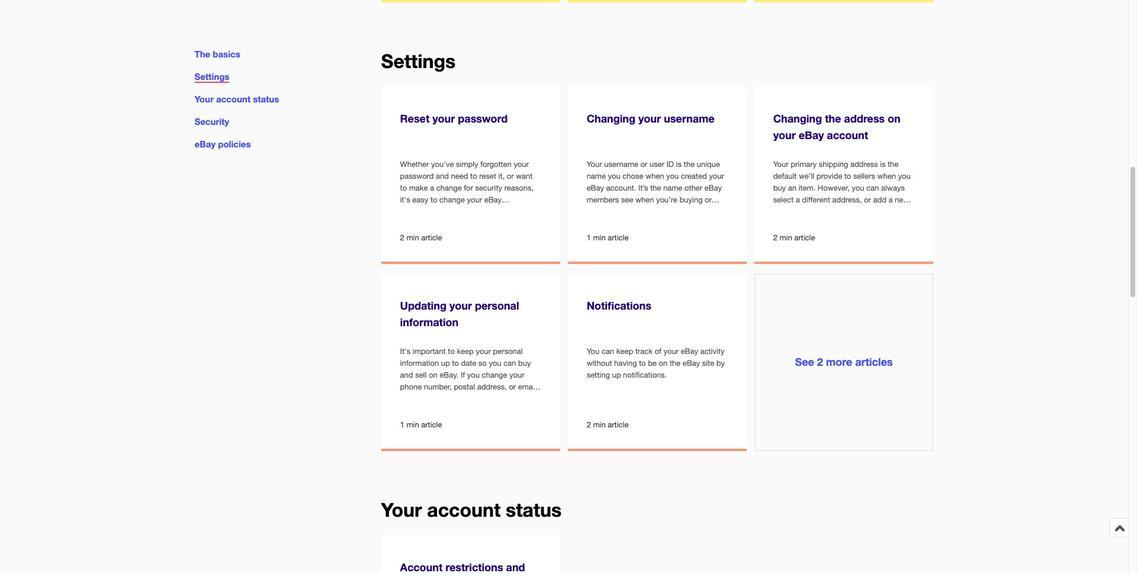 Task type: locate. For each thing, give the bounding box(es) containing it.
0 vertical spatial change
[[436, 184, 462, 193]]

1 horizontal spatial keep
[[616, 347, 633, 356]]

1 vertical spatial 1 min article
[[400, 421, 442, 430]]

1 horizontal spatial is
[[880, 160, 886, 169]]

need inside whether you've simply forgotten your password and need to reset it, or want to make a change for security reasons, it's easy to change your ebay password.
[[451, 172, 468, 181]]

0 horizontal spatial changing
[[587, 112, 635, 125]]

0 vertical spatial personal
[[475, 299, 519, 312]]

0 horizontal spatial up
[[441, 359, 450, 368]]

0 vertical spatial username
[[664, 112, 715, 125]]

1 vertical spatial address
[[850, 160, 878, 169]]

a right make
[[430, 184, 434, 193]]

or right it,
[[507, 172, 514, 181]]

of right any
[[462, 395, 468, 404]]

information down "updating"
[[400, 316, 459, 329]]

need
[[451, 172, 468, 181], [494, 407, 511, 415]]

notifications.
[[623, 371, 667, 380]]

1 horizontal spatial changing
[[773, 112, 822, 125]]

when for address
[[877, 172, 896, 181]]

or inside the your primary shipping address is the default we'll provide to sellers when you buy an item. however, you can always select a different address, or add a new one, during checkout.
[[864, 196, 871, 205]]

selling
[[587, 208, 608, 216]]

0 horizontal spatial can
[[503, 359, 516, 368]]

0 horizontal spatial need
[[451, 172, 468, 181]]

account inside changing the address on your ebay account
[[827, 129, 868, 142]]

to inside you can keep track of your ebay activity without having to be on the ebay site by setting up notifications.
[[639, 359, 646, 368]]

1 min article down are
[[400, 421, 442, 430]]

you left chose
[[608, 172, 620, 181]]

1 keep from the left
[[457, 347, 474, 356]]

we
[[508, 395, 518, 404]]

on inside you can keep track of your ebay activity without having to be on the ebay site by setting up notifications.
[[659, 359, 668, 368]]

date
[[461, 359, 476, 368]]

0 horizontal spatial for
[[400, 407, 409, 415]]

1 vertical spatial for
[[400, 407, 409, 415]]

1
[[587, 233, 591, 242], [400, 421, 404, 430]]

1 vertical spatial account
[[827, 129, 868, 142]]

can inside it's important to keep your personal information up to date so you can buy and sell on ebay. if you change your phone number, postal address, or email address, or if any of the details we have for you are incorrect, you'll need to update the personal information on your ebay account.
[[503, 359, 516, 368]]

can inside the your primary shipping address is the default we'll provide to sellers when you buy an item. however, you can always select a different address, or add a new one, during checkout.
[[866, 184, 879, 193]]

phone
[[400, 383, 422, 392]]

1 vertical spatial of
[[462, 395, 468, 404]]

1 vertical spatial username
[[604, 160, 638, 169]]

ebay policies
[[195, 139, 251, 149]]

is
[[676, 160, 682, 169], [880, 160, 886, 169]]

0 vertical spatial need
[[451, 172, 468, 181]]

buy up email
[[518, 359, 531, 368]]

account. down the personal at bottom left
[[420, 430, 450, 439]]

to up ebay.
[[448, 347, 455, 356]]

can inside you can keep track of your ebay activity without having to be on the ebay site by setting up notifications.
[[602, 347, 614, 356]]

account. up see
[[606, 184, 636, 193]]

0 vertical spatial of
[[655, 347, 661, 356]]

or right buying
[[705, 196, 712, 205]]

username up chose
[[604, 160, 638, 169]]

name
[[587, 172, 606, 181], [663, 184, 682, 193]]

article down password.
[[421, 233, 442, 242]]

2 horizontal spatial account
[[827, 129, 868, 142]]

on
[[888, 112, 901, 125], [659, 359, 668, 368], [429, 371, 437, 380], [512, 418, 521, 427]]

when down it's
[[635, 196, 654, 205]]

min for reset your password
[[407, 233, 419, 242]]

1 is from the left
[[676, 160, 682, 169]]

your inside changing the address on your ebay account
[[773, 129, 796, 142]]

article down setting
[[608, 421, 629, 430]]

address, up details
[[477, 383, 507, 392]]

0 horizontal spatial keep
[[457, 347, 474, 356]]

security
[[475, 184, 502, 193]]

0 vertical spatial password
[[458, 112, 508, 125]]

0 vertical spatial can
[[866, 184, 879, 193]]

your
[[195, 94, 214, 104], [587, 160, 602, 169], [773, 160, 789, 169], [381, 499, 422, 521]]

min down setting
[[593, 421, 606, 430]]

0 vertical spatial 1 min article
[[587, 233, 629, 242]]

min down password.
[[407, 233, 419, 242]]

buy
[[773, 184, 786, 193], [518, 359, 531, 368]]

when down user
[[646, 172, 664, 181]]

your
[[432, 112, 455, 125], [638, 112, 661, 125], [773, 129, 796, 142], [514, 160, 529, 169], [709, 172, 724, 181], [467, 196, 482, 205], [449, 299, 472, 312], [476, 347, 491, 356], [664, 347, 679, 356], [509, 371, 524, 380], [523, 418, 538, 427]]

settings down 'the basics'
[[195, 71, 229, 82]]

can right so
[[503, 359, 516, 368]]

2 horizontal spatial address,
[[832, 196, 862, 205]]

see
[[795, 356, 814, 369]]

buy inside it's important to keep your personal information up to date so you can buy and sell on ebay. if you change your phone number, postal address, or email address, or if any of the details we have for you are incorrect, you'll need to update the personal information on your ebay account.
[[518, 359, 531, 368]]

0 vertical spatial for
[[464, 184, 473, 193]]

an
[[788, 184, 796, 193]]

a up one, during
[[796, 196, 800, 205]]

1 min article
[[587, 233, 629, 242], [400, 421, 442, 430]]

can up add
[[866, 184, 879, 193]]

account
[[216, 94, 251, 104], [827, 129, 868, 142], [427, 499, 501, 521]]

article down "with"
[[608, 233, 629, 242]]

0 vertical spatial your account status
[[195, 94, 279, 104]]

1 min article down selling
[[587, 233, 629, 242]]

article down are
[[421, 421, 442, 430]]

2 is from the left
[[880, 160, 886, 169]]

2 for changing the address on your ebay account
[[773, 233, 778, 242]]

changing inside changing the address on your ebay account
[[773, 112, 822, 125]]

information down you'll
[[471, 418, 510, 427]]

1 vertical spatial password
[[400, 172, 434, 181]]

to left date
[[452, 359, 459, 368]]

1 horizontal spatial username
[[664, 112, 715, 125]]

1 vertical spatial buy
[[518, 359, 531, 368]]

password
[[458, 112, 508, 125], [400, 172, 434, 181]]

for up "update"
[[400, 407, 409, 415]]

2 min article down setting
[[587, 421, 629, 430]]

2 horizontal spatial 2 min article
[[773, 233, 815, 242]]

1 horizontal spatial account.
[[606, 184, 636, 193]]

0 horizontal spatial a
[[430, 184, 434, 193]]

password up make
[[400, 172, 434, 181]]

update
[[400, 418, 424, 427]]

the right be
[[670, 359, 681, 368]]

the up shipping
[[825, 112, 841, 125]]

reset
[[400, 112, 430, 125]]

1 vertical spatial status
[[506, 499, 562, 521]]

reset
[[479, 172, 496, 181]]

0 horizontal spatial your account status
[[195, 94, 279, 104]]

to inside the your primary shipping address is the default we'll provide to sellers when you buy an item. however, you can always select a different address, or add a new one, during checkout.
[[844, 172, 851, 181]]

a inside whether you've simply forgotten your password and need to reset it, or want to make a change for security reasons, it's easy to change your ebay password.
[[430, 184, 434, 193]]

the up always
[[888, 160, 899, 169]]

or
[[640, 160, 647, 169], [507, 172, 514, 181], [705, 196, 712, 205], [864, 196, 871, 205], [509, 383, 516, 392], [432, 395, 439, 404]]

1 horizontal spatial name
[[663, 184, 682, 193]]

can up without
[[602, 347, 614, 356]]

need down simply
[[451, 172, 468, 181]]

2 keep from the left
[[616, 347, 633, 356]]

1 horizontal spatial need
[[494, 407, 511, 415]]

the inside you can keep track of your ebay activity without having to be on the ebay site by setting up notifications.
[[670, 359, 681, 368]]

settings
[[381, 50, 456, 72], [195, 71, 229, 82]]

1 horizontal spatial account
[[427, 499, 501, 521]]

have
[[520, 395, 537, 404]]

0 horizontal spatial account.
[[420, 430, 450, 439]]

keep
[[457, 347, 474, 356], [616, 347, 633, 356]]

without
[[587, 359, 612, 368]]

always
[[881, 184, 905, 193]]

2 right the see
[[817, 356, 823, 369]]

keep inside it's important to keep your personal information up to date so you can buy and sell on ebay. if you change your phone number, postal address, or email address, or if any of the details we have for you are incorrect, you'll need to update the personal information on your ebay account.
[[457, 347, 474, 356]]

min for changing the address on your ebay account
[[780, 233, 792, 242]]

1 vertical spatial account.
[[420, 430, 450, 439]]

if
[[461, 371, 465, 380]]

2 changing from the left
[[773, 112, 822, 125]]

2 min article down password.
[[400, 233, 442, 242]]

1 horizontal spatial 2 min article
[[587, 421, 629, 430]]

on inside changing the address on your ebay account
[[888, 112, 901, 125]]

0 vertical spatial information
[[400, 316, 459, 329]]

buy up select
[[773, 184, 786, 193]]

2 down setting
[[587, 421, 591, 430]]

the up you'll
[[470, 395, 481, 404]]

is up always
[[880, 160, 886, 169]]

0 horizontal spatial 1
[[400, 421, 404, 430]]

you up always
[[898, 172, 911, 181]]

the
[[195, 49, 210, 59]]

is right id on the right of the page
[[676, 160, 682, 169]]

for left security
[[464, 184, 473, 193]]

min down one, during
[[780, 233, 792, 242]]

2
[[400, 233, 404, 242], [773, 233, 778, 242], [817, 356, 823, 369], [587, 421, 591, 430]]

details
[[483, 395, 506, 404]]

1 vertical spatial need
[[494, 407, 511, 415]]

address
[[844, 112, 885, 125], [850, 160, 878, 169]]

0 vertical spatial account.
[[606, 184, 636, 193]]

0 vertical spatial buy
[[773, 184, 786, 193]]

username inside your username or user id is the unique name you chose when you created your ebay account. it's the name other ebay members see when you're buying or selling with them.
[[604, 160, 638, 169]]

up up ebay.
[[441, 359, 450, 368]]

need down details
[[494, 407, 511, 415]]

you down id on the right of the page
[[666, 172, 679, 181]]

settings up the "reset"
[[381, 50, 456, 72]]

0 vertical spatial name
[[587, 172, 606, 181]]

1 horizontal spatial 1 min article
[[587, 233, 629, 242]]

1 vertical spatial up
[[612, 371, 621, 380]]

keep for notifications
[[616, 347, 633, 356]]

your up primary
[[773, 129, 796, 142]]

1 vertical spatial name
[[663, 184, 682, 193]]

0 vertical spatial account
[[216, 94, 251, 104]]

2 vertical spatial change
[[482, 371, 507, 380]]

the right it's
[[650, 184, 661, 193]]

1 vertical spatial personal
[[493, 347, 523, 356]]

and sell
[[400, 371, 427, 380]]

ebay.
[[440, 371, 459, 380]]

2 horizontal spatial can
[[866, 184, 879, 193]]

1 down selling
[[587, 233, 591, 242]]

2 min article down one, during
[[773, 233, 815, 242]]

address up shipping
[[844, 112, 885, 125]]

0 horizontal spatial 2 min article
[[400, 233, 442, 242]]

you're
[[656, 196, 677, 205]]

0 horizontal spatial 1 min article
[[400, 421, 442, 430]]

name up 'members'
[[587, 172, 606, 181]]

0 vertical spatial address
[[844, 112, 885, 125]]

1 vertical spatial your account status
[[381, 499, 562, 521]]

1 horizontal spatial of
[[655, 347, 661, 356]]

of up be
[[655, 347, 661, 356]]

you can keep track of your ebay activity without having to be on the ebay site by setting up notifications.
[[587, 347, 725, 380]]

ebay inside it's important to keep your personal information up to date so you can buy and sell on ebay. if you change your phone number, postal address, or email address, or if any of the details we have for you are incorrect, you'll need to update the personal information on your ebay account.
[[400, 430, 418, 439]]

0 vertical spatial up
[[441, 359, 450, 368]]

1 horizontal spatial for
[[464, 184, 473, 193]]

password inside whether you've simply forgotten your password and need to reset it, or want to make a change for security reasons, it's easy to change your ebay password.
[[400, 172, 434, 181]]

1 horizontal spatial buy
[[773, 184, 786, 193]]

simply
[[456, 160, 478, 169]]

provide
[[817, 172, 842, 181]]

when inside the your primary shipping address is the default we'll provide to sellers when you buy an item. however, you can always select a different address, or add a new one, during checkout.
[[877, 172, 896, 181]]

0 horizontal spatial status
[[253, 94, 279, 104]]

1 horizontal spatial status
[[506, 499, 562, 521]]

keep inside you can keep track of your ebay activity without having to be on the ebay site by setting up notifications.
[[616, 347, 633, 356]]

the
[[825, 112, 841, 125], [684, 160, 695, 169], [888, 160, 899, 169], [650, 184, 661, 193], [670, 359, 681, 368], [470, 395, 481, 404]]

your account status
[[195, 94, 279, 104], [381, 499, 562, 521]]

for
[[464, 184, 473, 193], [400, 407, 409, 415]]

your inside the your primary shipping address is the default we'll provide to sellers when you buy an item. however, you can always select a different address, or add a new one, during checkout.
[[773, 160, 789, 169]]

1 horizontal spatial up
[[612, 371, 621, 380]]

1 horizontal spatial 1
[[587, 233, 591, 242]]

ebay policies link
[[195, 139, 251, 149]]

min left the personal at bottom left
[[407, 421, 419, 430]]

more
[[826, 356, 852, 369]]

min down selling
[[593, 233, 606, 242]]

a right add
[[889, 196, 893, 205]]

2 min article for changing
[[773, 233, 815, 242]]

new
[[895, 196, 909, 205]]

1 down phone
[[400, 421, 404, 430]]

or inside whether you've simply forgotten your password and need to reset it, or want to make a change for security reasons, it's easy to change your ebay password.
[[507, 172, 514, 181]]

1 horizontal spatial address,
[[477, 383, 507, 392]]

ebay
[[799, 129, 824, 142], [195, 139, 216, 149], [587, 184, 604, 193], [704, 184, 722, 193], [484, 196, 502, 205], [681, 347, 698, 356], [683, 359, 700, 368], [400, 430, 418, 439]]

articles
[[855, 356, 893, 369]]

address,
[[832, 196, 862, 205], [477, 383, 507, 392], [400, 395, 430, 404]]

unique
[[697, 160, 720, 169]]

updating your personal information
[[400, 299, 519, 329]]

your right track
[[664, 347, 679, 356]]

1 min article for changing your username
[[587, 233, 629, 242]]

your right "updating"
[[449, 299, 472, 312]]

2 down one, during
[[773, 233, 778, 242]]

1 vertical spatial address,
[[477, 383, 507, 392]]

0 horizontal spatial username
[[604, 160, 638, 169]]

1 vertical spatial can
[[602, 347, 614, 356]]

your right the "reset"
[[432, 112, 455, 125]]

0 vertical spatial 1
[[587, 233, 591, 242]]

article down one, during
[[794, 233, 815, 242]]

keep up having
[[616, 347, 633, 356]]

name up the you're
[[663, 184, 682, 193]]

status
[[253, 94, 279, 104], [506, 499, 562, 521]]

2 vertical spatial account
[[427, 499, 501, 521]]

1 horizontal spatial password
[[458, 112, 508, 125]]

and
[[436, 172, 449, 181]]

information inside updating your personal information
[[400, 316, 459, 329]]

address, down however,
[[832, 196, 862, 205]]

username up id on the right of the page
[[664, 112, 715, 125]]

0 horizontal spatial password
[[400, 172, 434, 181]]

keep for updating your personal information
[[457, 347, 474, 356]]

your up so
[[476, 347, 491, 356]]

whether you've simply forgotten your password and need to reset it, or want to make a change for security reasons, it's easy to change your ebay password.
[[400, 160, 534, 216]]

is inside the your primary shipping address is the default we'll provide to sellers when you buy an item. however, you can always select a different address, or add a new one, during checkout.
[[880, 160, 886, 169]]

0 horizontal spatial address,
[[400, 395, 430, 404]]

to left be
[[639, 359, 646, 368]]

address, down phone
[[400, 395, 430, 404]]

1 horizontal spatial can
[[602, 347, 614, 356]]

account. inside your username or user id is the unique name you chose when you created your ebay account. it's the name other ebay members see when you're buying or selling with them.
[[606, 184, 636, 193]]

for inside whether you've simply forgotten your password and need to reset it, or want to make a change for security reasons, it's easy to change your ebay password.
[[464, 184, 473, 193]]

address up sellers
[[850, 160, 878, 169]]

to left sellers
[[844, 172, 851, 181]]

up down having
[[612, 371, 621, 380]]

keep up date
[[457, 347, 474, 356]]

2 min article
[[400, 233, 442, 242], [773, 233, 815, 242], [587, 421, 629, 430]]

can
[[866, 184, 879, 193], [602, 347, 614, 356], [503, 359, 516, 368]]

1 changing from the left
[[587, 112, 635, 125]]

information down it's important
[[400, 359, 439, 368]]

0 horizontal spatial of
[[462, 395, 468, 404]]

your primary shipping address is the default we'll provide to sellers when you buy an item. however, you can always select a different address, or add a new one, during checkout.
[[773, 160, 911, 216]]

so
[[478, 359, 487, 368]]

1 for changing your username
[[587, 233, 591, 242]]

2 vertical spatial can
[[503, 359, 516, 368]]

0 horizontal spatial is
[[676, 160, 682, 169]]

it's
[[638, 184, 648, 193]]

or left add
[[864, 196, 871, 205]]

2 down password.
[[400, 233, 404, 242]]

0 vertical spatial address,
[[832, 196, 862, 205]]

change
[[436, 184, 462, 193], [439, 196, 465, 205], [482, 371, 507, 380]]

account.
[[606, 184, 636, 193], [420, 430, 450, 439]]

0 horizontal spatial buy
[[518, 359, 531, 368]]

your down have
[[523, 418, 538, 427]]

password up forgotten
[[458, 112, 508, 125]]

any
[[447, 395, 459, 404]]

buy inside the your primary shipping address is the default we'll provide to sellers when you buy an item. however, you can always select a different address, or add a new one, during checkout.
[[773, 184, 786, 193]]

of inside you can keep track of your ebay activity without having to be on the ebay site by setting up notifications.
[[655, 347, 661, 356]]

when up always
[[877, 172, 896, 181]]

personal
[[475, 299, 519, 312], [493, 347, 523, 356]]

1 vertical spatial 1
[[400, 421, 404, 430]]

1 vertical spatial change
[[439, 196, 465, 205]]

address, inside the your primary shipping address is the default we'll provide to sellers when you buy an item. however, you can always select a different address, or add a new one, during checkout.
[[832, 196, 862, 205]]

your down unique
[[709, 172, 724, 181]]



Task type: vqa. For each thing, say whether or not it's contained in the screenshot.


Task type: describe. For each thing, give the bounding box(es) containing it.
to down we
[[513, 407, 520, 415]]

easy
[[412, 196, 428, 205]]

incorrect,
[[439, 407, 471, 415]]

it's important
[[400, 347, 446, 356]]

security
[[195, 116, 229, 127]]

you right so
[[489, 359, 501, 368]]

to right easy
[[430, 196, 437, 205]]

default
[[773, 172, 797, 181]]

you've
[[431, 160, 454, 169]]

address, for updating your personal information
[[477, 383, 507, 392]]

them.
[[627, 208, 647, 216]]

1 horizontal spatial your account status
[[381, 499, 562, 521]]

track
[[635, 347, 653, 356]]

min for changing your username
[[593, 233, 606, 242]]

buying
[[680, 196, 703, 205]]

1 min article for updating your personal information
[[400, 421, 442, 430]]

or left user
[[640, 160, 647, 169]]

is inside your username or user id is the unique name you chose when you created your ebay account. it's the name other ebay members see when you're buying or selling with them.
[[676, 160, 682, 169]]

setting
[[587, 371, 610, 380]]

other
[[685, 184, 702, 193]]

primary
[[791, 160, 817, 169]]

your down security
[[467, 196, 482, 205]]

we'll
[[799, 172, 814, 181]]

be
[[648, 359, 657, 368]]

the basics
[[195, 49, 240, 59]]

security link
[[195, 116, 229, 127]]

password.
[[400, 208, 436, 216]]

your inside your username or user id is the unique name you chose when you created your ebay account. it's the name other ebay members see when you're buying or selling with them.
[[587, 160, 602, 169]]

it's important to keep your personal information up to date so you can buy and sell on ebay. if you change your phone number, postal address, or email address, or if any of the details we have for you are incorrect, you'll need to update the personal information on your ebay account.
[[400, 347, 538, 439]]

1 for updating your personal information
[[400, 421, 404, 430]]

number,
[[424, 383, 452, 392]]

0 horizontal spatial settings
[[195, 71, 229, 82]]

article for address
[[794, 233, 815, 242]]

changing your username
[[587, 112, 715, 125]]

you right if
[[467, 371, 480, 380]]

to down simply
[[470, 172, 477, 181]]

article for password
[[421, 233, 442, 242]]

reset your password
[[400, 112, 508, 125]]

article for personal
[[421, 421, 442, 430]]

2 horizontal spatial a
[[889, 196, 893, 205]]

1 horizontal spatial settings
[[381, 50, 456, 72]]

your inside you can keep track of your ebay activity without having to be on the ebay site by setting up notifications.
[[664, 347, 679, 356]]

up inside it's important to keep your personal information up to date so you can buy and sell on ebay. if you change your phone number, postal address, or email address, or if any of the details we have for you are incorrect, you'll need to update the personal information on your ebay account.
[[441, 359, 450, 368]]

ebay inside changing the address on your ebay account
[[799, 129, 824, 142]]

up inside you can keep track of your ebay activity without having to be on the ebay site by setting up notifications.
[[612, 371, 621, 380]]

personal inside it's important to keep your personal information up to date so you can buy and sell on ebay. if you change your phone number, postal address, or email address, or if any of the details we have for you are incorrect, you'll need to update the personal information on your ebay account.
[[493, 347, 523, 356]]

address inside changing the address on your ebay account
[[844, 112, 885, 125]]

you up "update"
[[412, 407, 424, 415]]

your username or user id is the unique name you chose when you created your ebay account. it's the name other ebay members see when you're buying or selling with them.
[[587, 160, 724, 216]]

article for username
[[608, 233, 629, 242]]

forgotten
[[480, 160, 512, 169]]

the inside it's important to keep your personal information up to date so you can buy and sell on ebay. if you change your phone number, postal address, or email address, or if any of the details we have for you are incorrect, you'll need to update the personal information on your ebay account.
[[470, 395, 481, 404]]

if
[[441, 395, 445, 404]]

account. inside it's important to keep your personal information up to date so you can buy and sell on ebay. if you change your phone number, postal address, or email address, or if any of the details we have for you are incorrect, you'll need to update the personal information on your ebay account.
[[420, 430, 450, 439]]

2 min article for reset
[[400, 233, 442, 242]]

checkout.
[[814, 208, 848, 216]]

0 horizontal spatial name
[[587, 172, 606, 181]]

address, for changing the address on your ebay account
[[832, 196, 862, 205]]

0 horizontal spatial account
[[216, 94, 251, 104]]

to up it's at the top of page
[[400, 184, 407, 193]]

your account status link
[[195, 94, 279, 104]]

reasons,
[[504, 184, 534, 193]]

ebay inside whether you've simply forgotten your password and need to reset it, or want to make a change for security reasons, it's easy to change your ebay password.
[[484, 196, 502, 205]]

0 vertical spatial status
[[253, 94, 279, 104]]

for inside it's important to keep your personal information up to date so you can buy and sell on ebay. if you change your phone number, postal address, or email address, or if any of the details we have for you are incorrect, you'll need to update the personal information on your ebay account.
[[400, 407, 409, 415]]

shipping
[[819, 160, 848, 169]]

min for notifications
[[593, 421, 606, 430]]

your inside updating your personal information
[[449, 299, 472, 312]]

want
[[516, 172, 533, 181]]

address inside the your primary shipping address is the default we'll provide to sellers when you buy an item. however, you can always select a different address, or add a new one, during checkout.
[[850, 160, 878, 169]]

add
[[873, 196, 886, 205]]

min for updating your personal information
[[407, 421, 419, 430]]

see
[[621, 196, 633, 205]]

or up we
[[509, 383, 516, 392]]

your up want
[[514, 160, 529, 169]]

one, during
[[773, 208, 812, 216]]

updating
[[400, 299, 446, 312]]

user
[[650, 160, 664, 169]]

select
[[773, 196, 794, 205]]

the inside changing the address on your ebay account
[[825, 112, 841, 125]]

of inside it's important to keep your personal information up to date so you can buy and sell on ebay. if you change your phone number, postal address, or email address, or if any of the details we have for you are incorrect, you'll need to update the personal information on your ebay account.
[[462, 395, 468, 404]]

change inside it's important to keep your personal information up to date so you can buy and sell on ebay. if you change your phone number, postal address, or email address, or if any of the details we have for you are incorrect, you'll need to update the personal information on your ebay account.
[[482, 371, 507, 380]]

2 for notifications
[[587, 421, 591, 430]]

your up email
[[509, 371, 524, 380]]

need inside it's important to keep your personal information up to date so you can buy and sell on ebay. if you change your phone number, postal address, or email address, or if any of the details we have for you are incorrect, you'll need to update the personal information on your ebay account.
[[494, 407, 511, 415]]

2 vertical spatial address,
[[400, 395, 430, 404]]

see 2 more articles
[[795, 356, 893, 369]]

by
[[716, 359, 725, 368]]

sellers
[[853, 172, 875, 181]]

policies
[[218, 139, 251, 149]]

site
[[702, 359, 714, 368]]

1 horizontal spatial a
[[796, 196, 800, 205]]

changing for changing your username
[[587, 112, 635, 125]]

or left if
[[432, 395, 439, 404]]

different
[[802, 196, 830, 205]]

members
[[587, 196, 619, 205]]

postal
[[454, 383, 475, 392]]

whether
[[400, 160, 429, 169]]

the up created
[[684, 160, 695, 169]]

the basics link
[[195, 49, 240, 59]]

item.
[[799, 184, 816, 193]]

however,
[[818, 184, 850, 193]]

it,
[[498, 172, 505, 181]]

you down sellers
[[852, 184, 864, 193]]

notifications
[[587, 299, 651, 312]]

settings link
[[195, 71, 229, 83]]

2 for reset your password
[[400, 233, 404, 242]]

with
[[611, 208, 625, 216]]

having
[[614, 359, 637, 368]]

1 vertical spatial information
[[400, 359, 439, 368]]

chose
[[623, 172, 643, 181]]

created
[[681, 172, 707, 181]]

make
[[409, 184, 428, 193]]

your inside your username or user id is the unique name you chose when you created your ebay account. it's the name other ebay members see when you're buying or selling with them.
[[709, 172, 724, 181]]

2 vertical spatial information
[[471, 418, 510, 427]]

personal inside updating your personal information
[[475, 299, 519, 312]]

changing the address on your ebay account
[[773, 112, 901, 142]]

the inside the your primary shipping address is the default we'll provide to sellers when you buy an item. however, you can always select a different address, or add a new one, during checkout.
[[888, 160, 899, 169]]

changing for changing the address on your ebay account
[[773, 112, 822, 125]]

when for username
[[646, 172, 664, 181]]

activity
[[700, 347, 725, 356]]

email
[[518, 383, 536, 392]]

your up user
[[638, 112, 661, 125]]

basics
[[213, 49, 240, 59]]

the personal
[[426, 418, 469, 427]]

you'll
[[474, 407, 492, 415]]

it's
[[400, 196, 410, 205]]

you
[[587, 347, 600, 356]]

id
[[667, 160, 674, 169]]



